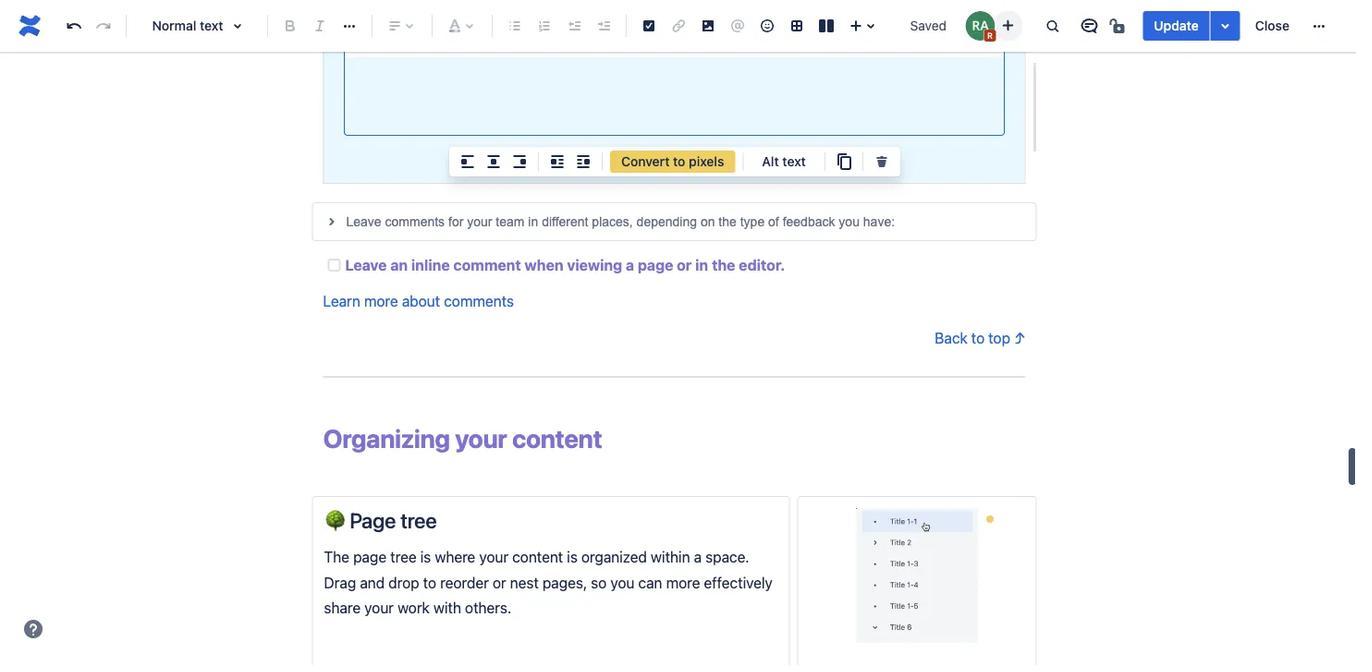 Task type: describe. For each thing, give the bounding box(es) containing it.
add a caption
[[629, 145, 721, 162]]

editor.
[[739, 256, 786, 274]]

leave
[[345, 256, 387, 274]]

viewing
[[567, 256, 623, 274]]

wrap right image
[[573, 151, 595, 173]]

adjust update settings image
[[1215, 15, 1237, 37]]

close
[[1256, 18, 1290, 33]]

alt text button
[[751, 151, 818, 173]]

organizing your content
[[323, 424, 602, 454]]

reorder
[[440, 574, 489, 592]]

expand content image
[[320, 211, 343, 233]]

where
[[435, 549, 476, 566]]

close button
[[1245, 11, 1301, 41]]

⤴
[[1015, 329, 1026, 347]]

more inside the page tree is where your content is organized within a space. drag and drop to reorder or nest pages, so you can more effectively share your work with others.
[[666, 574, 700, 592]]

1 horizontal spatial page
[[638, 256, 674, 274]]

help image
[[22, 619, 44, 641]]

ruby anderson image
[[966, 11, 996, 41]]

about
[[402, 293, 440, 310]]

numbered list ⌘⇧7 image
[[534, 15, 556, 37]]

convert to pixels button
[[610, 151, 736, 173]]

2 vertical spatial your
[[365, 600, 394, 617]]

tree for page
[[390, 549, 417, 566]]

0 vertical spatial more
[[364, 293, 398, 310]]

back
[[935, 329, 968, 347]]

normal
[[152, 18, 196, 33]]

add
[[629, 145, 655, 162]]

saved
[[911, 18, 947, 33]]

align center image
[[483, 151, 505, 173]]

add image, video, or file image
[[697, 15, 720, 37]]

align right image
[[509, 151, 531, 173]]

alt
[[762, 154, 779, 169]]

share
[[324, 600, 361, 617]]

action item image
[[638, 15, 660, 37]]

learn more about comments link
[[323, 293, 514, 310]]

mention image
[[727, 15, 749, 37]]

1 horizontal spatial a
[[659, 145, 667, 162]]

copy image
[[833, 151, 855, 173]]

learn more about comments
[[323, 293, 514, 310]]

content inside the page tree is where your content is organized within a space. drag and drop to reorder or nest pages, so you can more effectively share your work with others.
[[513, 549, 563, 566]]

in
[[696, 256, 709, 274]]

link image
[[668, 15, 690, 37]]

leave an inline comment when viewing a page or in the editor.
[[345, 256, 786, 274]]

inline
[[412, 256, 450, 274]]

confluence image
[[15, 11, 44, 41]]

normal text
[[152, 18, 223, 33]]

find and replace image
[[1042, 15, 1064, 37]]

invite to edit image
[[997, 14, 1020, 37]]

effectively
[[704, 574, 773, 592]]

alt text
[[762, 154, 806, 169]]

no restrictions image
[[1108, 15, 1131, 37]]

learn
[[323, 293, 361, 310]]



Task type: vqa. For each thing, say whether or not it's contained in the screenshot.
1st :link: icon
no



Task type: locate. For each thing, give the bounding box(es) containing it.
Give this expand a title... text field
[[343, 211, 1033, 233]]

italic ⌘i image
[[309, 15, 331, 37]]

can
[[639, 574, 663, 592]]

outdent ⇧tab image
[[563, 15, 585, 37]]

drag
[[324, 574, 356, 592]]

and
[[360, 574, 385, 592]]

0 horizontal spatial or
[[493, 574, 507, 592]]

2 is from the left
[[567, 549, 578, 566]]

or inside the page tree is where your content is organized within a space. drag and drop to reorder or nest pages, so you can more effectively share your work with others.
[[493, 574, 507, 592]]

to inside the page tree is where your content is organized within a space. drag and drop to reorder or nest pages, so you can more effectively share your work with others.
[[423, 574, 437, 592]]

1 horizontal spatial or
[[677, 256, 692, 274]]

tree for page
[[401, 509, 437, 534]]

content
[[512, 424, 602, 454], [513, 549, 563, 566]]

to for convert
[[673, 154, 686, 169]]

1 vertical spatial to
[[972, 329, 985, 347]]

so
[[591, 574, 607, 592]]

0 vertical spatial tree
[[401, 509, 437, 534]]

to
[[673, 154, 686, 169], [972, 329, 985, 347], [423, 574, 437, 592]]

work
[[398, 600, 430, 617]]

to right drop
[[423, 574, 437, 592]]

1 horizontal spatial to
[[673, 154, 686, 169]]

1 vertical spatial more
[[666, 574, 700, 592]]

within
[[651, 549, 690, 566]]

organizing
[[323, 424, 450, 454]]

text right normal
[[200, 18, 223, 33]]

tree inside the page tree is where your content is organized within a space. drag and drop to reorder or nest pages, so you can more effectively share your work with others.
[[390, 549, 417, 566]]

to for back
[[972, 329, 985, 347]]

0 vertical spatial your
[[455, 424, 507, 454]]

to left pixels
[[673, 154, 686, 169]]

tree right page
[[401, 509, 437, 534]]

update button
[[1144, 11, 1210, 41]]

2 horizontal spatial to
[[972, 329, 985, 347]]

a right the 'within'
[[694, 549, 702, 566]]

emoji image
[[757, 15, 779, 37]]

2 vertical spatial a
[[694, 549, 702, 566]]

2 horizontal spatial a
[[694, 549, 702, 566]]

or left nest
[[493, 574, 507, 592]]

1 horizontal spatial is
[[567, 549, 578, 566]]

0 horizontal spatial a
[[626, 256, 635, 274]]

page left in
[[638, 256, 674, 274]]

bullet list ⌘⇧8 image
[[504, 15, 526, 37]]

the page tree is where your content is organized within a space. drag and drop to reorder or nest pages, so you can more effectively share your work with others.
[[324, 549, 777, 617]]

0 horizontal spatial page
[[353, 549, 387, 566]]

the
[[712, 256, 736, 274]]

tree
[[401, 509, 437, 534], [390, 549, 417, 566]]

text inside button
[[783, 154, 806, 169]]

text for normal text
[[200, 18, 223, 33]]

more right learn
[[364, 293, 398, 310]]

tree up drop
[[390, 549, 417, 566]]

indent tab image
[[593, 15, 615, 37]]

layouts image
[[816, 15, 838, 37]]

a right "add"
[[659, 145, 667, 162]]

an
[[391, 256, 408, 274]]

normal text button
[[134, 6, 260, 46]]

0 horizontal spatial more
[[364, 293, 398, 310]]

more image
[[1309, 15, 1331, 37]]

a inside the page tree is where your content is organized within a space. drag and drop to reorder or nest pages, so you can more effectively share your work with others.
[[694, 549, 702, 566]]

a
[[659, 145, 667, 162], [626, 256, 635, 274], [694, 549, 702, 566]]

is
[[420, 549, 431, 566], [567, 549, 578, 566]]

1 vertical spatial tree
[[390, 549, 417, 566]]

remove image
[[871, 151, 893, 173]]

page
[[638, 256, 674, 274], [353, 549, 387, 566]]

0 horizontal spatial text
[[200, 18, 223, 33]]

pixels
[[689, 154, 725, 169]]

your
[[455, 424, 507, 454], [479, 549, 509, 566], [365, 600, 394, 617]]

comment
[[454, 256, 521, 274]]

convert to pixels
[[622, 154, 725, 169]]

text right alt
[[783, 154, 806, 169]]

you
[[611, 574, 635, 592]]

is left where
[[420, 549, 431, 566]]

page up and
[[353, 549, 387, 566]]

0 horizontal spatial to
[[423, 574, 437, 592]]

0 vertical spatial page
[[638, 256, 674, 274]]

0 vertical spatial or
[[677, 256, 692, 274]]

1 vertical spatial your
[[479, 549, 509, 566]]

align left image
[[457, 151, 479, 173]]

is up pages,
[[567, 549, 578, 566]]

wrap left image
[[547, 151, 569, 173]]

more formatting image
[[339, 15, 361, 37]]

to left top
[[972, 329, 985, 347]]

nest
[[510, 574, 539, 592]]

redo ⌘⇧z image
[[92, 15, 115, 37]]

🌳 page tree
[[324, 509, 437, 534]]

1 vertical spatial page
[[353, 549, 387, 566]]

top
[[989, 329, 1011, 347]]

when
[[525, 256, 564, 274]]

0 vertical spatial to
[[673, 154, 686, 169]]

back to top ⤴
[[935, 329, 1026, 347]]

more down the 'within'
[[666, 574, 700, 592]]

text
[[200, 18, 223, 33], [783, 154, 806, 169]]

🌳
[[324, 509, 345, 534]]

pages,
[[543, 574, 587, 592]]

page
[[350, 509, 396, 534]]

bold ⌘b image
[[279, 15, 302, 37]]

caption
[[671, 145, 721, 162]]

1 vertical spatial content
[[513, 549, 563, 566]]

1 vertical spatial text
[[783, 154, 806, 169]]

2 vertical spatial to
[[423, 574, 437, 592]]

drop
[[389, 574, 420, 592]]

table image
[[786, 15, 808, 37]]

1 vertical spatial a
[[626, 256, 635, 274]]

text for alt text
[[783, 154, 806, 169]]

1 vertical spatial or
[[493, 574, 507, 592]]

or
[[677, 256, 692, 274], [493, 574, 507, 592]]

to inside button
[[673, 154, 686, 169]]

with
[[434, 600, 461, 617]]

organized
[[582, 549, 647, 566]]

or left in
[[677, 256, 692, 274]]

a right 'viewing'
[[626, 256, 635, 274]]

more
[[364, 293, 398, 310], [666, 574, 700, 592]]

others.
[[465, 600, 512, 617]]

the
[[324, 549, 350, 566]]

0 vertical spatial a
[[659, 145, 667, 162]]

1 horizontal spatial more
[[666, 574, 700, 592]]

0 horizontal spatial is
[[420, 549, 431, 566]]

1 is from the left
[[420, 549, 431, 566]]

page inside the page tree is where your content is organized within a space. drag and drop to reorder or nest pages, so you can more effectively share your work with others.
[[353, 549, 387, 566]]

text inside dropdown button
[[200, 18, 223, 33]]

1 horizontal spatial text
[[783, 154, 806, 169]]

comments
[[444, 293, 514, 310]]

undo ⌘z image
[[63, 15, 85, 37]]

0 vertical spatial text
[[200, 18, 223, 33]]

confluence image
[[15, 11, 44, 41]]

update
[[1155, 18, 1199, 33]]

space.
[[706, 549, 750, 566]]

comment icon image
[[1079, 15, 1101, 37]]

back to top ⤴ link
[[935, 329, 1026, 347]]

0 vertical spatial content
[[512, 424, 602, 454]]

convert
[[622, 154, 670, 169]]



